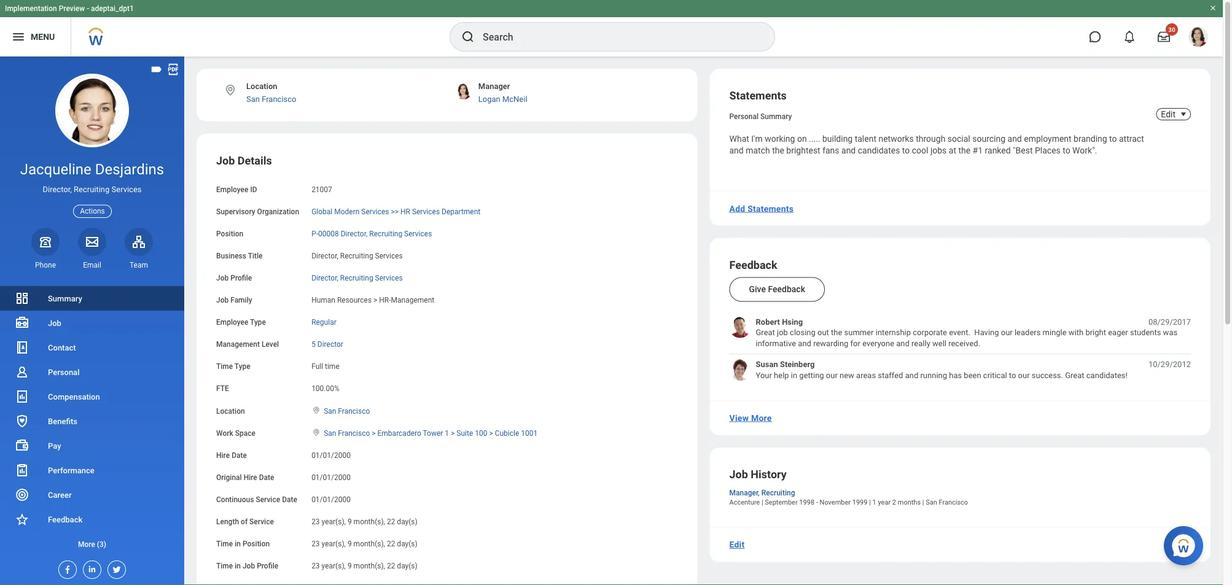 Task type: vqa. For each thing, say whether or not it's contained in the screenshot.
the bottommost Edit
yes



Task type: locate. For each thing, give the bounding box(es) containing it.
1 vertical spatial personal
[[48, 368, 80, 377]]

year(s), for time in position
[[322, 540, 346, 549]]

1 vertical spatial feedback
[[769, 285, 806, 295]]

and down internship
[[897, 339, 910, 348]]

2 horizontal spatial |
[[923, 499, 925, 507]]

0 vertical spatial 23 year(s), 9 month(s), 22 day(s)
[[312, 518, 418, 527]]

1 vertical spatial year(s),
[[322, 540, 346, 549]]

list containing robert hsing
[[730, 317, 1192, 381]]

bright
[[1086, 328, 1107, 337]]

time for time in position
[[216, 540, 233, 549]]

areas
[[857, 371, 876, 380]]

1 9 from the top
[[348, 518, 352, 527]]

email button
[[78, 228, 106, 270]]

1 horizontal spatial 1
[[873, 499, 877, 507]]

2 vertical spatial 23
[[312, 562, 320, 571]]

caret down image
[[1177, 109, 1192, 119]]

date up continuous service date
[[259, 474, 274, 482]]

places
[[1036, 146, 1061, 156]]

type for time type
[[235, 363, 251, 371]]

career
[[48, 491, 72, 500]]

9 for time in job profile
[[348, 562, 352, 571]]

Search Workday  search field
[[483, 23, 750, 50]]

2 vertical spatial in
[[235, 562, 241, 571]]

year(s), inside time in job profile element
[[322, 562, 346, 571]]

of
[[241, 518, 248, 527]]

day(s) down time in position element
[[397, 562, 418, 571]]

month(s), down time in position element
[[354, 562, 385, 571]]

job left details
[[216, 154, 235, 167]]

3 month(s), from the top
[[354, 562, 385, 571]]

close environment banner image
[[1210, 4, 1218, 12]]

time up fte
[[216, 363, 233, 371]]

has
[[950, 371, 963, 380]]

3 23 from the top
[[312, 562, 320, 571]]

personal down contact
[[48, 368, 80, 377]]

edit for edit button
[[730, 540, 745, 550]]

0 vertical spatial 1
[[445, 429, 449, 438]]

robert hsing link
[[756, 317, 803, 328]]

0 horizontal spatial list
[[0, 286, 184, 557]]

0 vertical spatial type
[[250, 318, 266, 327]]

1 vertical spatial in
[[235, 540, 241, 549]]

phone jacqueline desjardins element
[[31, 260, 60, 270]]

list containing summary
[[0, 286, 184, 557]]

personal inside personal summary element
[[730, 112, 759, 121]]

1 vertical spatial location
[[216, 407, 245, 416]]

year(s), down time in position element
[[322, 562, 346, 571]]

9 inside time in job profile element
[[348, 562, 352, 571]]

2 vertical spatial time
[[216, 562, 233, 571]]

1 vertical spatial day(s)
[[397, 540, 418, 549]]

candidates!
[[1087, 371, 1128, 380]]

job inside list
[[48, 319, 61, 328]]

2 month(s), from the top
[[354, 540, 385, 549]]

and down "what"
[[730, 146, 744, 156]]

01/01/2000 for hire date
[[312, 451, 351, 460]]

personal image
[[15, 365, 30, 380]]

director, recruiting services up director, recruiting services link
[[312, 252, 403, 260]]

to left the work".
[[1063, 146, 1071, 156]]

0 horizontal spatial personal
[[48, 368, 80, 377]]

9 inside time in position element
[[348, 540, 352, 549]]

feedback
[[730, 259, 778, 272], [769, 285, 806, 295], [48, 515, 83, 525]]

management down employee type
[[216, 341, 260, 349]]

year(s), for length of service
[[322, 518, 346, 527]]

director, recruiting services up resources
[[312, 274, 403, 283]]

francisco inside location san francisco
[[262, 94, 297, 104]]

the
[[773, 146, 785, 156], [959, 146, 971, 156], [832, 328, 843, 337]]

0 vertical spatial more
[[752, 413, 772, 424]]

0 horizontal spatial more
[[78, 541, 95, 549]]

time down length
[[216, 540, 233, 549]]

3 year(s), from the top
[[322, 562, 346, 571]]

time for time type
[[216, 363, 233, 371]]

0 vertical spatial statements
[[730, 89, 787, 102]]

1 day(s) from the top
[[397, 518, 418, 527]]

to left cool
[[903, 146, 910, 156]]

2 vertical spatial 22
[[387, 562, 395, 571]]

linkedin image
[[84, 562, 97, 575]]

1 vertical spatial great
[[1066, 371, 1085, 380]]

mcneil
[[503, 94, 528, 104]]

9 up time in job profile element
[[348, 540, 352, 549]]

statements right add
[[748, 204, 794, 214]]

9 up time in position element
[[348, 518, 352, 527]]

0 vertical spatial in
[[791, 371, 798, 380]]

date down work space on the left of page
[[232, 451, 247, 460]]

full time element
[[312, 360, 340, 371]]

day(s) up time in job profile element
[[397, 540, 418, 549]]

date left continuous service date element
[[282, 496, 297, 504]]

1 vertical spatial position
[[243, 540, 270, 549]]

1 vertical spatial 1
[[873, 499, 877, 507]]

recruiting up resources
[[340, 274, 373, 283]]

our
[[1002, 328, 1013, 337], [827, 371, 838, 380], [1019, 371, 1030, 380]]

p-
[[312, 230, 318, 238]]

01/01/2000 for original hire date
[[312, 474, 351, 482]]

0 vertical spatial employee
[[216, 185, 249, 194]]

22 up time in position element
[[387, 518, 395, 527]]

email
[[83, 261, 101, 270]]

edit button
[[725, 533, 750, 558]]

global modern services >> hr services department
[[312, 207, 481, 216]]

feedback right give
[[769, 285, 806, 295]]

2 employee from the top
[[216, 318, 249, 327]]

0 horizontal spatial our
[[827, 371, 838, 380]]

2 time from the top
[[216, 540, 233, 549]]

accenture   |   september 1998 - november 1999 | 1 year 2 months | san francisco
[[730, 499, 969, 507]]

time down time in position at the left of page
[[216, 562, 233, 571]]

compensation
[[48, 392, 100, 402]]

1 horizontal spatial the
[[832, 328, 843, 337]]

2 vertical spatial year(s),
[[322, 562, 346, 571]]

brightest
[[787, 146, 821, 156]]

susan steinberg link
[[756, 359, 815, 370]]

menu button
[[0, 17, 71, 57]]

>
[[374, 296, 378, 305], [372, 429, 376, 438], [451, 429, 455, 438], [489, 429, 493, 438]]

-
[[87, 4, 89, 13], [817, 499, 819, 507]]

services inside business title element
[[375, 252, 403, 260]]

the inside 'great job closing out the summer internship corporate event.  having our leaders mingle with bright eager students was informative and rewarding for everyone and really well received.'
[[832, 328, 843, 337]]

0 vertical spatial great
[[756, 328, 776, 337]]

22 inside "length of service" element
[[387, 518, 395, 527]]

summer
[[845, 328, 874, 337]]

1 horizontal spatial profile
[[257, 562, 279, 571]]

hire right original
[[244, 474, 257, 482]]

1 horizontal spatial more
[[752, 413, 772, 424]]

services down "desjardins"
[[112, 185, 142, 194]]

22 for time in position
[[387, 540, 395, 549]]

1 vertical spatial 23 year(s), 9 month(s), 22 day(s)
[[312, 540, 418, 549]]

summary up job link
[[48, 294, 82, 303]]

job for job profile
[[216, 274, 229, 283]]

2 vertical spatial month(s),
[[354, 562, 385, 571]]

in down length of service
[[235, 540, 241, 549]]

director, down jacqueline
[[43, 185, 72, 194]]

0 vertical spatial 01/01/2000
[[312, 451, 351, 460]]

1 vertical spatial 22
[[387, 540, 395, 549]]

year(s), inside time in position element
[[322, 540, 346, 549]]

view team image
[[132, 235, 146, 249]]

recruiting inside business title element
[[340, 252, 373, 260]]

0 vertical spatial day(s)
[[397, 518, 418, 527]]

length
[[216, 518, 239, 527]]

01/01/2000 down original hire date element
[[312, 496, 351, 504]]

2 01/01/2000 from the top
[[312, 474, 351, 482]]

services inside the navigation pane region
[[112, 185, 142, 194]]

our inside 'great job closing out the summer internship corporate event.  having our leaders mingle with bright eager students was informative and rewarding for everyone and really well received.'
[[1002, 328, 1013, 337]]

0 horizontal spatial -
[[87, 4, 89, 13]]

performance
[[48, 466, 95, 475]]

feedback inside button
[[769, 285, 806, 295]]

month(s), up time in position element
[[354, 518, 385, 527]]

3 time from the top
[[216, 562, 233, 571]]

edit link
[[1162, 108, 1176, 120]]

0 vertical spatial time
[[216, 363, 233, 371]]

job down business
[[216, 274, 229, 283]]

| down the manager, recruiting
[[762, 499, 764, 507]]

feedback image
[[15, 513, 30, 527]]

5 director link
[[312, 338, 344, 349]]

month(s), inside time in position element
[[354, 540, 385, 549]]

edit left caret down image
[[1162, 109, 1176, 119]]

1 vertical spatial edit
[[730, 540, 745, 550]]

3 22 from the top
[[387, 562, 395, 571]]

5 director
[[312, 341, 344, 349]]

give feedback button
[[730, 278, 825, 302]]

2 vertical spatial day(s)
[[397, 562, 418, 571]]

1 vertical spatial director, recruiting services
[[312, 252, 403, 260]]

22 up time in job profile element
[[387, 540, 395, 549]]

2 vertical spatial 9
[[348, 562, 352, 571]]

0 vertical spatial date
[[232, 451, 247, 460]]

recruiting
[[74, 185, 110, 194], [370, 230, 403, 238], [340, 252, 373, 260], [340, 274, 373, 283], [762, 489, 796, 498]]

1 vertical spatial -
[[817, 499, 819, 507]]

date for hire
[[259, 474, 274, 482]]

summary link
[[0, 286, 184, 311]]

2 horizontal spatial our
[[1019, 371, 1030, 380]]

justify image
[[11, 30, 26, 44]]

1 vertical spatial location image
[[312, 429, 322, 437]]

building
[[823, 134, 853, 144]]

location inside job details group
[[216, 407, 245, 416]]

profile logan mcneil image
[[1189, 27, 1209, 49]]

list
[[0, 286, 184, 557], [730, 317, 1192, 381]]

recruiting for manager, recruiting link
[[762, 489, 796, 498]]

month(s), inside time in job profile element
[[354, 562, 385, 571]]

job link
[[0, 311, 184, 336]]

hire date element
[[312, 444, 351, 461]]

1 horizontal spatial san francisco link
[[324, 405, 370, 416]]

day(s) for time in job profile
[[397, 562, 418, 571]]

feedback up give
[[730, 259, 778, 272]]

- inside menu banner
[[87, 4, 89, 13]]

22 down time in position element
[[387, 562, 395, 571]]

type down the management level
[[235, 363, 251, 371]]

edit
[[1162, 109, 1176, 119], [730, 540, 745, 550]]

23 inside time in position element
[[312, 540, 320, 549]]

robert
[[756, 317, 781, 327]]

continuous service date
[[216, 496, 297, 504]]

1 23 from the top
[[312, 518, 320, 527]]

3 day(s) from the top
[[397, 562, 418, 571]]

3 9 from the top
[[348, 562, 352, 571]]

1 23 year(s), 9 month(s), 22 day(s) from the top
[[312, 518, 418, 527]]

recruiting for director, recruiting services link
[[340, 274, 373, 283]]

1 horizontal spatial great
[[1066, 371, 1085, 380]]

2 day(s) from the top
[[397, 540, 418, 549]]

1 right the tower
[[445, 429, 449, 438]]

hire
[[216, 451, 230, 460], [244, 474, 257, 482]]

pay link
[[0, 434, 184, 458]]

0 vertical spatial location image
[[224, 84, 237, 97]]

notifications large image
[[1124, 31, 1136, 43]]

1 year(s), from the top
[[322, 518, 346, 527]]

0 horizontal spatial date
[[232, 451, 247, 460]]

location image inside job details group
[[312, 429, 322, 437]]

edit down "accenture"
[[730, 540, 745, 550]]

regular
[[312, 318, 337, 327]]

hire down work at the bottom of the page
[[216, 451, 230, 460]]

the down working
[[773, 146, 785, 156]]

time in position element
[[312, 533, 418, 549]]

performance image
[[15, 463, 30, 478]]

2 vertical spatial date
[[282, 496, 297, 504]]

2 vertical spatial feedback
[[48, 515, 83, 525]]

fte element
[[312, 377, 340, 394]]

personal for personal
[[48, 368, 80, 377]]

1 horizontal spatial our
[[1002, 328, 1013, 337]]

director, recruiting services inside the navigation pane region
[[43, 185, 142, 194]]

2 23 year(s), 9 month(s), 22 day(s) from the top
[[312, 540, 418, 549]]

personal up "what"
[[730, 112, 759, 121]]

1 horizontal spatial |
[[870, 499, 871, 507]]

students
[[1131, 328, 1162, 337]]

0 vertical spatial -
[[87, 4, 89, 13]]

1 horizontal spatial list
[[730, 317, 1192, 381]]

position up time in job profile
[[243, 540, 270, 549]]

navigation pane region
[[0, 57, 184, 586]]

0 vertical spatial service
[[256, 496, 280, 504]]

type up the management level
[[250, 318, 266, 327]]

23 year(s), 9 month(s), 22 day(s) up time in position element
[[312, 518, 418, 527]]

23 inside time in job profile element
[[312, 562, 320, 571]]

> left hr-
[[374, 296, 378, 305]]

0 vertical spatial director, recruiting services
[[43, 185, 142, 194]]

| right months
[[923, 499, 925, 507]]

2 22 from the top
[[387, 540, 395, 549]]

> left embarcadero
[[372, 429, 376, 438]]

1 horizontal spatial hire
[[244, 474, 257, 482]]

3 | from the left
[[923, 499, 925, 507]]

profile down time in position at the left of page
[[257, 562, 279, 571]]

actions button
[[73, 205, 112, 218]]

employee left id
[[216, 185, 249, 194]]

our left success.
[[1019, 371, 1030, 380]]

san
[[246, 94, 260, 104], [324, 407, 336, 416], [324, 429, 336, 438], [926, 499, 938, 507]]

desjardins
[[95, 161, 164, 178]]

edit for edit link
[[1162, 109, 1176, 119]]

preview
[[59, 4, 85, 13]]

1 horizontal spatial date
[[259, 474, 274, 482]]

pay
[[48, 442, 61, 451]]

statements inside button
[[748, 204, 794, 214]]

1 horizontal spatial personal
[[730, 112, 759, 121]]

1 month(s), from the top
[[354, 518, 385, 527]]

23
[[312, 518, 320, 527], [312, 540, 320, 549], [312, 562, 320, 571]]

view more button
[[725, 406, 777, 431]]

the up rewarding
[[832, 328, 843, 337]]

22 inside time in position element
[[387, 540, 395, 549]]

1 horizontal spatial location
[[246, 82, 278, 91]]

email jacqueline desjardins element
[[78, 260, 106, 270]]

day(s) for time in position
[[397, 540, 418, 549]]

1
[[445, 429, 449, 438], [873, 499, 877, 507]]

location image left location san francisco
[[224, 84, 237, 97]]

networks
[[879, 134, 914, 144]]

edit inside button
[[730, 540, 745, 550]]

0 horizontal spatial hire
[[216, 451, 230, 460]]

personal inside personal link
[[48, 368, 80, 377]]

9 inside "length of service" element
[[348, 518, 352, 527]]

0 vertical spatial location
[[246, 82, 278, 91]]

0 vertical spatial management
[[391, 296, 435, 305]]

manager, recruiting link
[[730, 487, 796, 498]]

22 for time in job profile
[[387, 562, 395, 571]]

to right critical
[[1010, 371, 1017, 380]]

day(s) inside "length of service" element
[[397, 518, 418, 527]]

statements
[[730, 89, 787, 102], [748, 204, 794, 214]]

position up business
[[216, 230, 244, 238]]

2 | from the left
[[870, 499, 871, 507]]

23 for length of service
[[312, 518, 320, 527]]

1 vertical spatial month(s),
[[354, 540, 385, 549]]

| right 1999
[[870, 499, 871, 507]]

0 vertical spatial 22
[[387, 518, 395, 527]]

location inside location san francisco
[[246, 82, 278, 91]]

0 vertical spatial personal
[[730, 112, 759, 121]]

1 22 from the top
[[387, 518, 395, 527]]

0 horizontal spatial 1
[[445, 429, 449, 438]]

date
[[232, 451, 247, 460], [259, 474, 274, 482], [282, 496, 297, 504]]

1 01/01/2000 from the top
[[312, 451, 351, 460]]

team link
[[125, 228, 153, 270]]

2 23 from the top
[[312, 540, 320, 549]]

implementation preview -   adeptai_dpt1
[[5, 4, 134, 13]]

1 vertical spatial 01/01/2000
[[312, 474, 351, 482]]

01/01/2000 up original hire date element
[[312, 451, 351, 460]]

0 vertical spatial 23
[[312, 518, 320, 527]]

more left (3)
[[78, 541, 95, 549]]

0 horizontal spatial location image
[[224, 84, 237, 97]]

personal for personal summary
[[730, 112, 759, 121]]

service right of
[[250, 518, 274, 527]]

0 horizontal spatial the
[[773, 146, 785, 156]]

job
[[777, 328, 788, 337]]

employee for employee id
[[216, 185, 249, 194]]

in down time in position at the left of page
[[235, 562, 241, 571]]

month(s),
[[354, 518, 385, 527], [354, 540, 385, 549], [354, 562, 385, 571]]

0 vertical spatial 9
[[348, 518, 352, 527]]

0 vertical spatial profile
[[231, 274, 252, 283]]

director, recruiting services for business title element
[[312, 252, 403, 260]]

personal
[[730, 112, 759, 121], [48, 368, 80, 377]]

hr
[[401, 207, 410, 216]]

0 vertical spatial edit
[[1162, 109, 1176, 119]]

facebook image
[[59, 562, 73, 575]]

hire date
[[216, 451, 247, 460]]

manager,
[[730, 489, 760, 498]]

benefits image
[[15, 414, 30, 429]]

0 horizontal spatial management
[[216, 341, 260, 349]]

great right success.
[[1066, 371, 1085, 380]]

23 year(s), 9 month(s), 22 day(s) for length of service
[[312, 518, 418, 527]]

3 01/01/2000 from the top
[[312, 496, 351, 504]]

our right the having
[[1002, 328, 1013, 337]]

recruiting up september
[[762, 489, 796, 498]]

the right at
[[959, 146, 971, 156]]

francisco
[[262, 94, 297, 104], [338, 407, 370, 416], [338, 429, 370, 438], [939, 499, 969, 507]]

organization
[[257, 207, 299, 216]]

location image
[[224, 84, 237, 97], [312, 429, 322, 437]]

1 vertical spatial date
[[259, 474, 274, 482]]

1 vertical spatial type
[[235, 363, 251, 371]]

director, up business title element
[[341, 230, 368, 238]]

3 23 year(s), 9 month(s), 22 day(s) from the top
[[312, 562, 418, 571]]

job up contact
[[48, 319, 61, 328]]

1 time from the top
[[216, 363, 233, 371]]

statements up personal summary element
[[730, 89, 787, 102]]

more right "view"
[[752, 413, 772, 424]]

1 vertical spatial employee
[[216, 318, 249, 327]]

job left family
[[216, 296, 229, 305]]

2 vertical spatial director, recruiting services
[[312, 274, 403, 283]]

month(s), inside "length of service" element
[[354, 518, 385, 527]]

10/29/2012
[[1149, 360, 1192, 369]]

1 vertical spatial san francisco link
[[324, 405, 370, 416]]

0 horizontal spatial |
[[762, 499, 764, 507]]

23 inside "length of service" element
[[312, 518, 320, 527]]

month(s), for time in position
[[354, 540, 385, 549]]

title
[[248, 252, 263, 260]]

profile up family
[[231, 274, 252, 283]]

month(s), up time in job profile element
[[354, 540, 385, 549]]

management right resources
[[391, 296, 435, 305]]

jacqueline desjardins
[[20, 161, 164, 178]]

suite
[[457, 429, 473, 438]]

22 inside time in job profile element
[[387, 562, 395, 571]]

"best
[[1014, 146, 1033, 156]]

adeptai_dpt1
[[91, 4, 134, 13]]

1 horizontal spatial management
[[391, 296, 435, 305]]

rewarding
[[814, 339, 849, 348]]

employee
[[216, 185, 249, 194], [216, 318, 249, 327]]

day(s) up time in position element
[[397, 518, 418, 527]]

1 left year on the bottom of the page
[[873, 499, 877, 507]]

year(s), inside "length of service" element
[[322, 518, 346, 527]]

|
[[762, 499, 764, 507], [870, 499, 871, 507], [923, 499, 925, 507]]

2 vertical spatial 01/01/2000
[[312, 496, 351, 504]]

0 vertical spatial month(s),
[[354, 518, 385, 527]]

to
[[1110, 134, 1118, 144], [903, 146, 910, 156], [1063, 146, 1071, 156], [1010, 371, 1017, 380]]

great down the robert
[[756, 328, 776, 337]]

23 year(s), 9 month(s), 22 day(s) up time in job profile element
[[312, 540, 418, 549]]

location image down location image
[[312, 429, 322, 437]]

01/01/2000 up continuous service date element
[[312, 474, 351, 482]]

recruiting down jacqueline desjardins
[[74, 185, 110, 194]]

1 employee from the top
[[216, 185, 249, 194]]

2 year(s), from the top
[[322, 540, 346, 549]]

job up "manager,"
[[730, 469, 748, 481]]

1 vertical spatial summary
[[48, 294, 82, 303]]

to left attract
[[1110, 134, 1118, 144]]

> right 100 at the bottom of the page
[[489, 429, 493, 438]]

0 horizontal spatial edit
[[730, 540, 745, 550]]

1 vertical spatial 23
[[312, 540, 320, 549]]

director, recruiting services down jacqueline desjardins
[[43, 185, 142, 194]]

director, down 00008
[[312, 252, 339, 260]]

services down p-00008 director, recruiting services on the left of the page
[[375, 252, 403, 260]]

1 vertical spatial 9
[[348, 540, 352, 549]]

summary up working
[[761, 112, 792, 121]]

1 vertical spatial profile
[[257, 562, 279, 571]]

0 horizontal spatial summary
[[48, 294, 82, 303]]

details
[[238, 154, 272, 167]]

job for job
[[48, 319, 61, 328]]

- right 'preview'
[[87, 4, 89, 13]]

services
[[112, 185, 142, 194], [362, 207, 389, 216], [412, 207, 440, 216], [404, 230, 432, 238], [375, 252, 403, 260], [375, 274, 403, 283]]

day(s) inside time in job profile element
[[397, 562, 418, 571]]

day(s) inside time in position element
[[397, 540, 418, 549]]

employee down job family
[[216, 318, 249, 327]]

months
[[898, 499, 921, 507]]

san inside location san francisco
[[246, 94, 260, 104]]

recruiting for business title element
[[340, 252, 373, 260]]

day(s) for length of service
[[397, 518, 418, 527]]

employee type
[[216, 318, 266, 327]]

work
[[216, 429, 233, 438]]

service
[[256, 496, 280, 504], [250, 518, 274, 527]]

job image
[[15, 316, 30, 331]]

2 9 from the top
[[348, 540, 352, 549]]



Task type: describe. For each thing, give the bounding box(es) containing it.
personal summary element
[[730, 110, 792, 121]]

0 vertical spatial san francisco link
[[246, 94, 297, 104]]

corporate
[[913, 328, 948, 337]]

time for time in job profile
[[216, 562, 233, 571]]

recruiting inside the navigation pane region
[[74, 185, 110, 194]]

30 button
[[1151, 23, 1179, 50]]

twitter image
[[108, 562, 122, 575]]

add
[[730, 204, 746, 214]]

2 horizontal spatial the
[[959, 146, 971, 156]]

23 for time in position
[[312, 540, 320, 549]]

22 for length of service
[[387, 518, 395, 527]]

original hire date element
[[312, 466, 351, 483]]

p-00008 director, recruiting services
[[312, 230, 432, 238]]

continuous service date element
[[312, 488, 351, 505]]

date for service
[[282, 496, 297, 504]]

9 for time in position
[[348, 540, 352, 549]]

job for job history
[[730, 469, 748, 481]]

employee id element
[[312, 178, 332, 195]]

what i'm working on ..... building talent networks through social sourcing and employment branding to attract and match the brightest fans and candidates to cool jobs at the #1 ranked "best places to work".
[[730, 134, 1147, 156]]

0 vertical spatial hire
[[216, 451, 230, 460]]

1 inside san francisco > embarcadero tower 1 > suite 100 > cubicle 1001 link
[[445, 429, 449, 438]]

in for job
[[235, 562, 241, 571]]

director, inside business title element
[[312, 252, 339, 260]]

really
[[912, 339, 931, 348]]

and down building at right
[[842, 146, 856, 156]]

attract
[[1120, 134, 1145, 144]]

human
[[312, 296, 336, 305]]

mail image
[[85, 235, 100, 249]]

business title
[[216, 252, 263, 260]]

job details
[[216, 154, 272, 167]]

to inside list
[[1010, 371, 1017, 380]]

services left >>
[[362, 207, 389, 216]]

success.
[[1032, 371, 1064, 380]]

location for location
[[216, 407, 245, 416]]

on
[[798, 134, 807, 144]]

steinberg
[[780, 360, 815, 369]]

candidates
[[858, 146, 901, 156]]

1999
[[853, 499, 868, 507]]

everyone
[[863, 339, 895, 348]]

and right staffed
[[906, 371, 919, 380]]

san francisco > embarcadero tower 1 > suite 100 > cubicle 1001 link
[[324, 427, 538, 438]]

history
[[751, 469, 787, 481]]

employee id
[[216, 185, 257, 194]]

1 | from the left
[[762, 499, 764, 507]]

time in position
[[216, 540, 270, 549]]

career image
[[15, 488, 30, 503]]

21007
[[312, 185, 332, 194]]

benefits
[[48, 417, 77, 426]]

more (3) button
[[0, 537, 184, 552]]

location san francisco
[[246, 82, 297, 104]]

with
[[1069, 328, 1084, 337]]

personal link
[[0, 360, 184, 385]]

employee for employee type
[[216, 318, 249, 327]]

director, inside the navigation pane region
[[43, 185, 72, 194]]

internship
[[876, 328, 911, 337]]

length of service element
[[312, 511, 418, 527]]

benefits link
[[0, 409, 184, 434]]

great inside 'great job closing out the summer internship corporate event.  having our leaders mingle with bright eager students was informative and rewarding for everyone and really well received.'
[[756, 328, 776, 337]]

sourcing
[[973, 134, 1006, 144]]

embarcadero
[[378, 429, 421, 438]]

eager
[[1109, 328, 1129, 337]]

job family element
[[312, 289, 435, 305]]

give
[[750, 285, 766, 295]]

time in job profile element
[[312, 555, 418, 572]]

length of service
[[216, 518, 274, 527]]

1 vertical spatial service
[[250, 518, 274, 527]]

recruiting down >>
[[370, 230, 403, 238]]

staffed
[[878, 371, 904, 380]]

work".
[[1073, 146, 1098, 156]]

manager
[[479, 82, 510, 91]]

work space
[[216, 429, 256, 438]]

cubicle
[[495, 429, 519, 438]]

employee's photo (robert hsing) image
[[730, 317, 751, 338]]

full
[[312, 363, 323, 371]]

employee's photo (susan steinberg) image
[[730, 359, 751, 381]]

job history
[[730, 469, 787, 481]]

job for job details
[[216, 154, 235, 167]]

was
[[1164, 328, 1178, 337]]

tag image
[[150, 63, 163, 76]]

received.
[[949, 339, 981, 348]]

and up "best
[[1008, 134, 1023, 144]]

location for location san francisco
[[246, 82, 278, 91]]

director, recruiting services for director, recruiting services link
[[312, 274, 403, 283]]

regular link
[[312, 316, 337, 327]]

job down time in position at the left of page
[[243, 562, 255, 571]]

#1
[[973, 146, 983, 156]]

management inside the job family element
[[391, 296, 435, 305]]

menu banner
[[0, 0, 1224, 57]]

september
[[765, 499, 798, 507]]

view printable version (pdf) image
[[167, 63, 180, 76]]

employment
[[1025, 134, 1072, 144]]

services down hr
[[404, 230, 432, 238]]

> inside the job family element
[[374, 296, 378, 305]]

1 vertical spatial management
[[216, 341, 260, 349]]

job details group
[[216, 153, 678, 572]]

type for employee type
[[250, 318, 266, 327]]

phone
[[35, 261, 56, 270]]

23 year(s), 9 month(s), 22 day(s) for time in job profile
[[312, 562, 418, 571]]

robert hsing
[[756, 317, 803, 327]]

9 for length of service
[[348, 518, 352, 527]]

services right hr
[[412, 207, 440, 216]]

time in job profile
[[216, 562, 279, 571]]

phone image
[[37, 235, 54, 249]]

> left suite
[[451, 429, 455, 438]]

having
[[975, 328, 1000, 337]]

original hire date
[[216, 474, 274, 482]]

add statements
[[730, 204, 794, 214]]

0 horizontal spatial profile
[[231, 274, 252, 283]]

well
[[933, 339, 947, 348]]

services up hr-
[[375, 274, 403, 283]]

for
[[851, 339, 861, 348]]

more inside dropdown button
[[78, 541, 95, 549]]

summary inside summary link
[[48, 294, 82, 303]]

closing
[[790, 328, 816, 337]]

0 vertical spatial position
[[216, 230, 244, 238]]

and down closing
[[799, 339, 812, 348]]

01/01/2000 for continuous service date
[[312, 496, 351, 504]]

100
[[475, 429, 488, 438]]

23 year(s), 9 month(s), 22 day(s) for time in position
[[312, 540, 418, 549]]

more inside "button"
[[752, 413, 772, 424]]

contact image
[[15, 340, 30, 355]]

inbox large image
[[1159, 31, 1171, 43]]

in for position
[[235, 540, 241, 549]]

modern
[[334, 207, 360, 216]]

great job closing out the summer internship corporate event.  having our leaders mingle with bright eager students was informative and rewarding for everyone and really well received.
[[756, 328, 1178, 348]]

>>
[[391, 207, 399, 216]]

business title element
[[312, 244, 403, 261]]

business
[[216, 252, 246, 260]]

director, up human
[[312, 274, 339, 283]]

summary image
[[15, 291, 30, 306]]

team jacqueline desjardins element
[[125, 260, 153, 270]]

informative
[[756, 339, 797, 348]]

feedback inside "link"
[[48, 515, 83, 525]]

pay image
[[15, 439, 30, 454]]

leaders
[[1015, 328, 1041, 337]]

job for job family
[[216, 296, 229, 305]]

human resources > hr-management
[[312, 296, 435, 305]]

30
[[1169, 26, 1176, 33]]

1 vertical spatial hire
[[244, 474, 257, 482]]

view more
[[730, 413, 772, 424]]

search image
[[461, 30, 476, 44]]

23 for time in job profile
[[312, 562, 320, 571]]

100.00%
[[312, 385, 340, 393]]

i'm
[[752, 134, 763, 144]]

year(s), for time in job profile
[[322, 562, 346, 571]]

summary inside personal summary element
[[761, 112, 792, 121]]

director
[[318, 341, 344, 349]]

in inside list
[[791, 371, 798, 380]]

compensation image
[[15, 390, 30, 404]]

critical
[[984, 371, 1008, 380]]

level
[[262, 341, 279, 349]]

time
[[325, 363, 340, 371]]

location image
[[312, 406, 322, 415]]

0 vertical spatial feedback
[[730, 259, 778, 272]]

ranked
[[986, 146, 1011, 156]]

personal summary
[[730, 112, 792, 121]]

cool
[[913, 146, 929, 156]]

job details button
[[216, 154, 272, 167]]

month(s), for length of service
[[354, 518, 385, 527]]

month(s), for time in job profile
[[354, 562, 385, 571]]

1001
[[521, 429, 538, 438]]

what
[[730, 134, 750, 144]]

family
[[231, 296, 252, 305]]

department
[[442, 207, 481, 216]]



